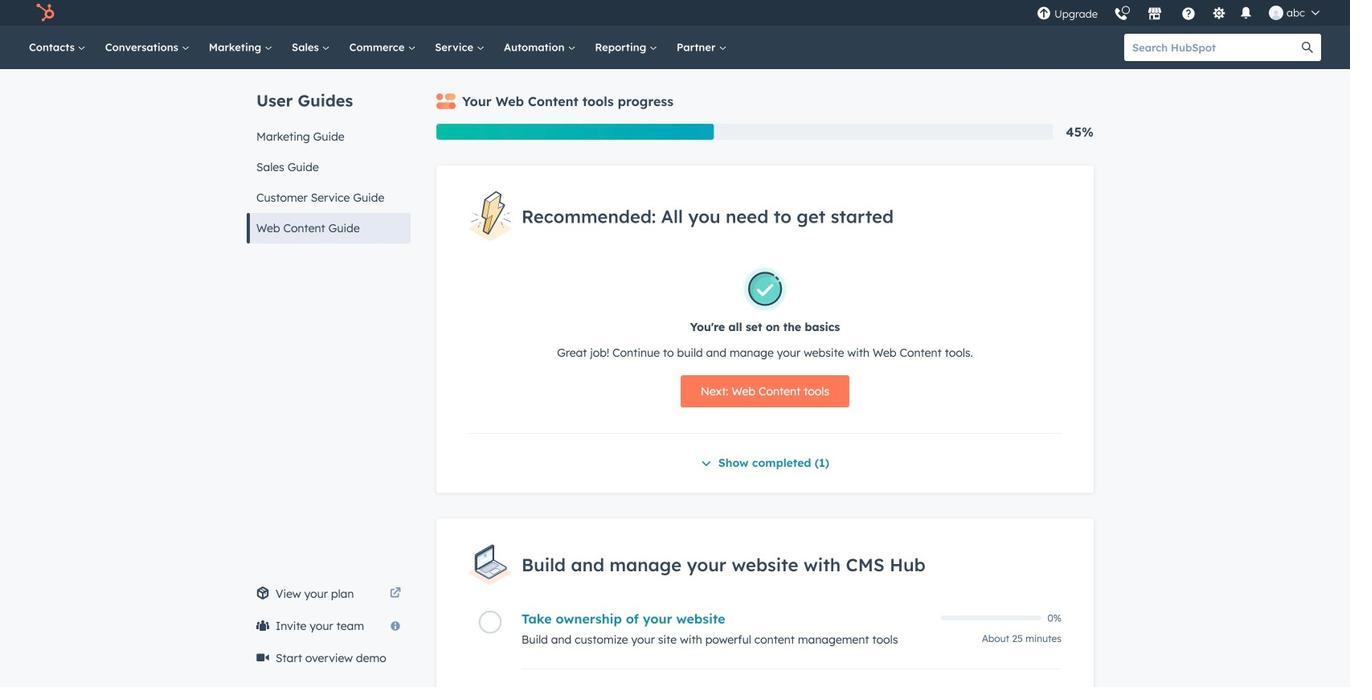 Task type: describe. For each thing, give the bounding box(es) containing it.
Search HubSpot search field
[[1124, 34, 1294, 61]]

1 link opens in a new window image from the top
[[390, 584, 401, 604]]

user guides element
[[247, 69, 411, 243]]



Task type: vqa. For each thing, say whether or not it's contained in the screenshot.
Unassigned contacts
no



Task type: locate. For each thing, give the bounding box(es) containing it.
link opens in a new window image
[[390, 584, 401, 604], [390, 588, 401, 600]]

progress bar
[[436, 124, 714, 140]]

menu
[[1029, 0, 1331, 26]]

gary orlando image
[[1269, 6, 1283, 20]]

2 link opens in a new window image from the top
[[390, 588, 401, 600]]

marketplaces image
[[1148, 7, 1162, 22]]



